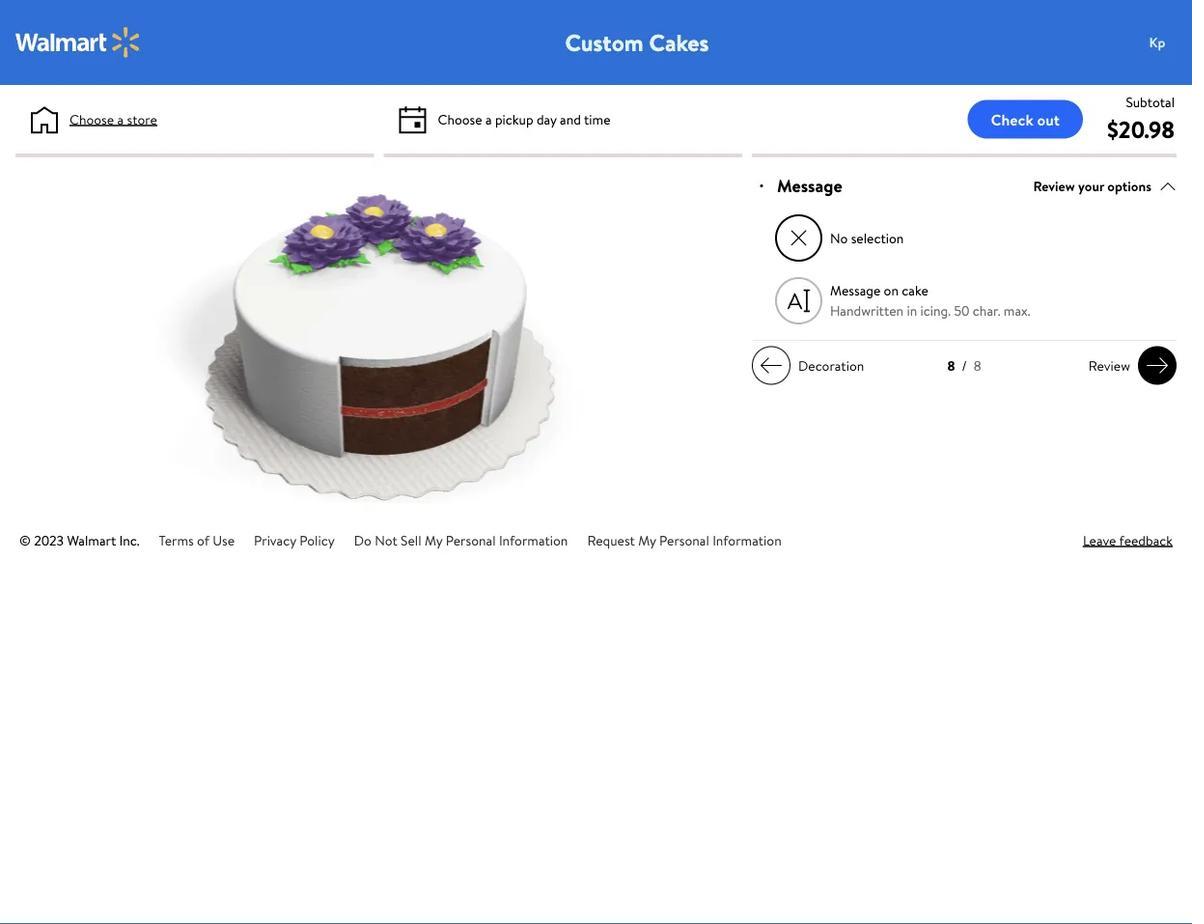 Task type: vqa. For each thing, say whether or not it's contained in the screenshot.
provided
no



Task type: locate. For each thing, give the bounding box(es) containing it.
8 left /
[[948, 357, 956, 375]]

2 icon for continue arrow image from the left
[[1147, 354, 1170, 377]]

information
[[499, 531, 568, 550], [713, 531, 782, 550]]

request
[[588, 531, 635, 550]]

0 horizontal spatial my
[[425, 531, 443, 550]]

handwritten
[[831, 302, 904, 320]]

1 horizontal spatial information
[[713, 531, 782, 550]]

50
[[955, 302, 970, 320]]

8 / 8
[[948, 357, 982, 375]]

/
[[962, 357, 968, 375]]

on
[[884, 281, 899, 300]]

0 horizontal spatial review
[[1034, 176, 1076, 195]]

no selection
[[831, 229, 904, 247]]

1 choose from the left
[[70, 110, 114, 128]]

1 horizontal spatial 8
[[974, 357, 982, 375]]

8
[[948, 357, 956, 375], [974, 357, 982, 375]]

0 horizontal spatial personal
[[446, 531, 496, 550]]

choose
[[70, 110, 114, 128], [438, 110, 483, 128]]

choose left the store
[[70, 110, 114, 128]]

0 horizontal spatial 8
[[948, 357, 956, 375]]

0 horizontal spatial icon for continue arrow image
[[760, 354, 783, 377]]

max.
[[1004, 302, 1031, 320]]

out
[[1038, 109, 1061, 130]]

choose a store link
[[70, 109, 157, 129]]

request my personal information link
[[588, 531, 782, 550]]

a for store
[[117, 110, 124, 128]]

1 horizontal spatial my
[[639, 531, 657, 550]]

check out
[[992, 109, 1061, 130]]

0 vertical spatial review
[[1034, 176, 1076, 195]]

do not sell my personal information
[[354, 531, 568, 550]]

0 horizontal spatial information
[[499, 531, 568, 550]]

up arrow image
[[1160, 177, 1177, 195]]

day
[[537, 110, 557, 128]]

a left pickup
[[486, 110, 492, 128]]

check
[[992, 109, 1034, 130]]

1 a from the left
[[117, 110, 124, 128]]

1 vertical spatial review
[[1089, 356, 1131, 375]]

review
[[1034, 176, 1076, 195], [1089, 356, 1131, 375]]

choose left pickup
[[438, 110, 483, 128]]

message up remove "icon"
[[778, 174, 843, 198]]

personal right request
[[660, 531, 710, 550]]

2 a from the left
[[486, 110, 492, 128]]

1 my from the left
[[425, 531, 443, 550]]

icon for continue arrow image
[[760, 354, 783, 377], [1147, 354, 1170, 377]]

back to walmart.com image
[[15, 27, 141, 58]]

icing.
[[921, 302, 951, 320]]

1 horizontal spatial review
[[1089, 356, 1131, 375]]

message up handwritten
[[831, 281, 881, 300]]

do not sell my personal information link
[[354, 531, 568, 550]]

remove image
[[789, 228, 810, 249]]

1 information from the left
[[499, 531, 568, 550]]

1 8 from the left
[[948, 357, 956, 375]]

a for pickup
[[486, 110, 492, 128]]

my
[[425, 531, 443, 550], [639, 531, 657, 550]]

privacy policy link
[[254, 531, 335, 550]]

a left the store
[[117, 110, 124, 128]]

1 horizontal spatial a
[[486, 110, 492, 128]]

1 icon for continue arrow image from the left
[[760, 354, 783, 377]]

message for message
[[778, 174, 843, 198]]

message inside message on cake handwritten in icing. 50 char. max.
[[831, 281, 881, 300]]

review for review
[[1089, 356, 1131, 375]]

my right sell
[[425, 531, 443, 550]]

review your options
[[1034, 176, 1152, 195]]

terms
[[159, 531, 194, 550]]

1 horizontal spatial icon for continue arrow image
[[1147, 354, 1170, 377]]

terms of use link
[[159, 531, 235, 550]]

no
[[831, 229, 848, 247]]

store
[[127, 110, 157, 128]]

decoration
[[799, 356, 865, 375]]

my right request
[[639, 531, 657, 550]]

0 horizontal spatial choose
[[70, 110, 114, 128]]

0 vertical spatial message
[[778, 174, 843, 198]]

do
[[354, 531, 372, 550]]

decoration link
[[752, 346, 873, 385]]

©
[[19, 531, 31, 550]]

review link
[[1082, 346, 1177, 385]]

char.
[[974, 302, 1001, 320]]

of
[[197, 531, 210, 550]]

choose inside choose a store link
[[70, 110, 114, 128]]

2 choose from the left
[[438, 110, 483, 128]]

8 right /
[[974, 357, 982, 375]]

selection
[[852, 229, 904, 247]]

not
[[375, 531, 398, 550]]

message
[[778, 174, 843, 198], [831, 281, 881, 300]]

$20.98
[[1108, 113, 1176, 145]]

personal right sell
[[446, 531, 496, 550]]

0 horizontal spatial a
[[117, 110, 124, 128]]

a
[[117, 110, 124, 128], [486, 110, 492, 128]]

personal
[[446, 531, 496, 550], [660, 531, 710, 550]]

1 horizontal spatial personal
[[660, 531, 710, 550]]

1 horizontal spatial choose
[[438, 110, 483, 128]]

sell
[[401, 531, 422, 550]]

1 vertical spatial message
[[831, 281, 881, 300]]



Task type: describe. For each thing, give the bounding box(es) containing it.
subtotal $20.98
[[1108, 92, 1176, 145]]

kp
[[1150, 33, 1166, 52]]

icon for continue arrow image inside review link
[[1147, 354, 1170, 377]]

kp button
[[1139, 23, 1193, 62]]

1 personal from the left
[[446, 531, 496, 550]]

2023
[[34, 531, 64, 550]]

leave feedback
[[1084, 531, 1174, 550]]

custom
[[566, 26, 644, 58]]

2 my from the left
[[639, 531, 657, 550]]

your
[[1079, 176, 1105, 195]]

subtotal
[[1127, 92, 1176, 111]]

review your options element
[[1034, 176, 1152, 196]]

leave feedback button
[[1084, 530, 1174, 551]]

choose a store
[[70, 110, 157, 128]]

2 8 from the left
[[974, 357, 982, 375]]

leave
[[1084, 531, 1117, 550]]

in
[[907, 302, 918, 320]]

cake
[[903, 281, 929, 300]]

feedback
[[1120, 531, 1174, 550]]

review your options link
[[1034, 173, 1177, 199]]

privacy policy
[[254, 531, 335, 550]]

use
[[213, 531, 235, 550]]

check out button
[[968, 100, 1084, 139]]

message on cake handwritten in icing. 50 char. max.
[[831, 281, 1031, 320]]

message for message on cake handwritten in icing. 50 char. max.
[[831, 281, 881, 300]]

walmart
[[67, 531, 116, 550]]

and
[[560, 110, 581, 128]]

cakes
[[649, 26, 709, 58]]

review for review your options
[[1034, 176, 1076, 195]]

2 personal from the left
[[660, 531, 710, 550]]

options
[[1108, 176, 1152, 195]]

time
[[584, 110, 611, 128]]

inc.
[[119, 531, 140, 550]]

privacy
[[254, 531, 296, 550]]

pickup
[[495, 110, 534, 128]]

choose for choose a pickup day and time
[[438, 110, 483, 128]]

terms of use
[[159, 531, 235, 550]]

icon for continue arrow image inside 'decoration' "link"
[[760, 354, 783, 377]]

© 2023 walmart inc.
[[19, 531, 140, 550]]

2 information from the left
[[713, 531, 782, 550]]

choose a pickup day and time
[[438, 110, 611, 128]]

custom cakes
[[566, 26, 709, 58]]

choose for choose a store
[[70, 110, 114, 128]]

policy
[[300, 531, 335, 550]]

request my personal information
[[588, 531, 782, 550]]



